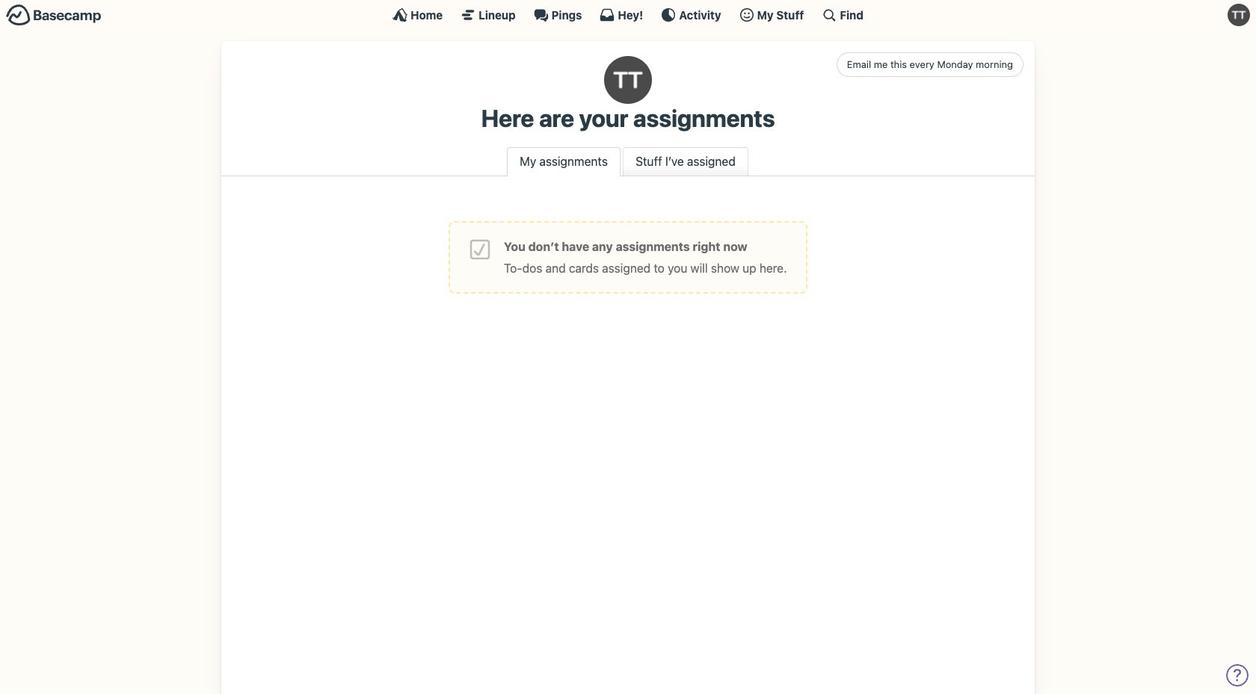 Task type: locate. For each thing, give the bounding box(es) containing it.
switch accounts image
[[6, 4, 102, 27]]

terry turtle image
[[1228, 4, 1250, 26]]

main element
[[0, 0, 1256, 29]]



Task type: describe. For each thing, give the bounding box(es) containing it.
terry turtle image
[[604, 56, 652, 104]]

keyboard shortcut: ⌘ + / image
[[822, 7, 837, 22]]



Task type: vqa. For each thing, say whether or not it's contained in the screenshot.
others
no



